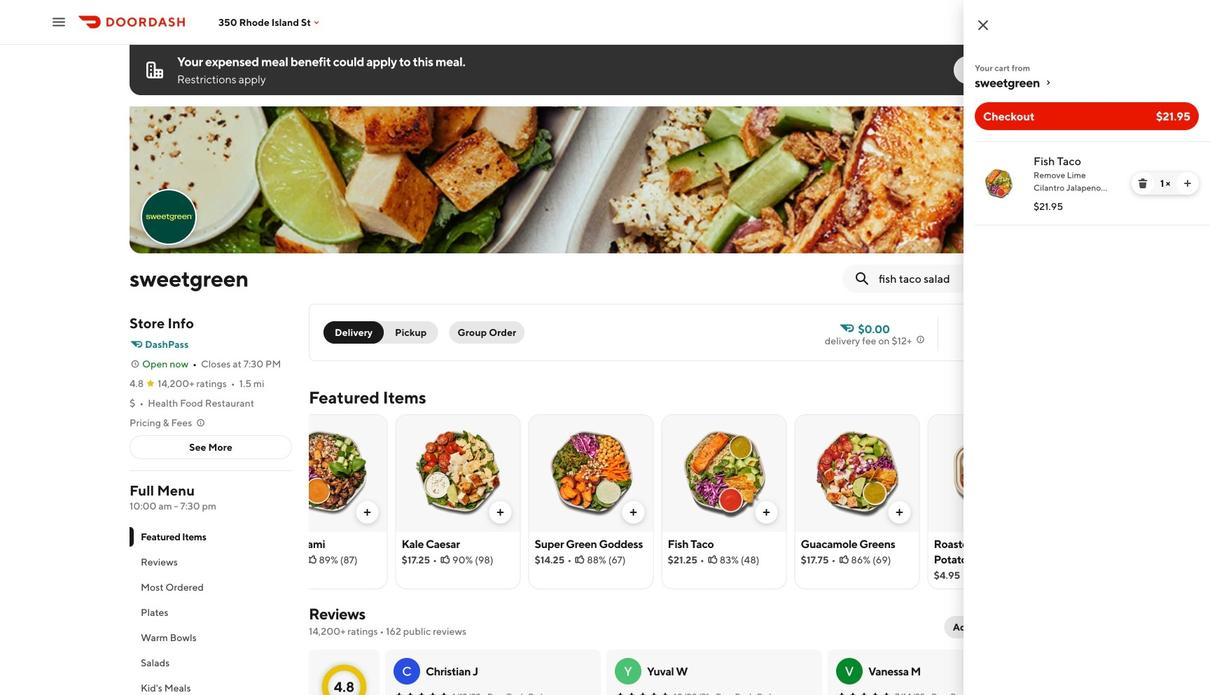 Task type: locate. For each thing, give the bounding box(es) containing it.
0 horizontal spatial fish taco image
[[663, 415, 787, 533]]

3 add item to cart image from the left
[[895, 507, 906, 519]]

None radio
[[324, 322, 384, 344], [376, 322, 438, 344], [324, 322, 384, 344], [376, 322, 438, 344]]

add item to cart image for super green goddess image on the bottom of page
[[628, 507, 639, 519]]

1 add item to cart image from the left
[[495, 507, 506, 519]]

0 horizontal spatial add item to cart image
[[362, 507, 373, 519]]

guacamole greens image
[[796, 415, 920, 533]]

1 horizontal spatial add item to cart image
[[628, 507, 639, 519]]

2 add item to cart image from the left
[[628, 507, 639, 519]]

1 horizontal spatial add item to cart image
[[761, 507, 773, 519]]

1 horizontal spatial fish taco image
[[978, 163, 1020, 205]]

1 vertical spatial fish taco image
[[663, 415, 787, 533]]

add item to cart image
[[362, 507, 373, 519], [628, 507, 639, 519]]

close image
[[976, 17, 992, 34]]

1 add item to cart image from the left
[[362, 507, 373, 519]]

heading
[[309, 387, 427, 409]]

add item to cart image for kale caesar image
[[495, 507, 506, 519]]

2 add item to cart image from the left
[[761, 507, 773, 519]]

add item to cart image
[[495, 507, 506, 519], [761, 507, 773, 519], [895, 507, 906, 519]]

fish taco image
[[978, 163, 1020, 205], [663, 415, 787, 533]]

0 horizontal spatial add item to cart image
[[495, 507, 506, 519]]

add item to cart image for shroomami image
[[362, 507, 373, 519]]

super green goddess image
[[529, 415, 653, 533]]

2 horizontal spatial add item to cart image
[[895, 507, 906, 519]]

sweetgreen image
[[130, 107, 1081, 254], [142, 191, 196, 244]]

add item to cart image for guacamole greens image
[[895, 507, 906, 519]]

add item to cart image for the bottommost fish taco image
[[761, 507, 773, 519]]



Task type: describe. For each thing, give the bounding box(es) containing it.
shroomami image
[[263, 415, 387, 533]]

roasted sweet potatoes + green goddess ranch image
[[929, 415, 1053, 533]]

add one to cart image
[[1183, 178, 1194, 189]]

open menu image
[[50, 14, 67, 30]]

Item Search search field
[[880, 271, 1053, 287]]

order methods option group
[[324, 322, 438, 344]]

0 vertical spatial fish taco image
[[978, 163, 1020, 205]]

kale caesar image
[[396, 415, 520, 533]]

remove item from cart image
[[1138, 178, 1149, 189]]



Task type: vqa. For each thing, say whether or not it's contained in the screenshot.
the right FISH TACO image
yes



